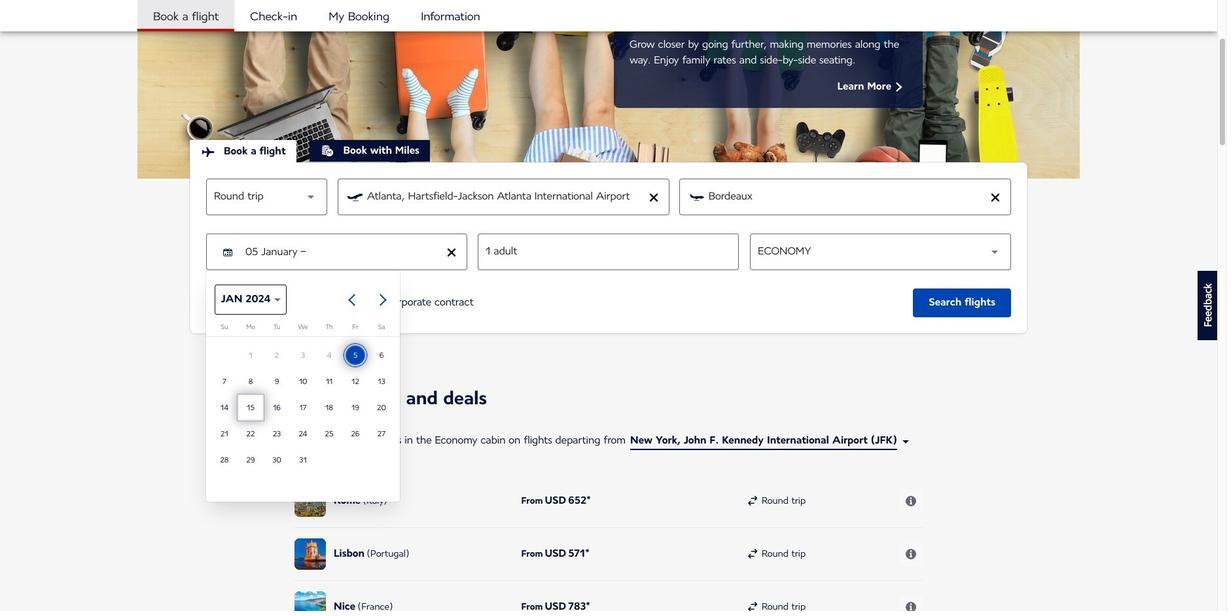 Task type: vqa. For each thing, say whether or not it's contained in the screenshot.
fourth "cell" from the right
yes



Task type: locate. For each thing, give the bounding box(es) containing it.
view fare conditions for this deal to lisbon, portugal. image
[[906, 549, 916, 560]]

4 cell from the left
[[316, 342, 342, 368]]

1 horizontal spatial no color image
[[896, 82, 903, 92]]

0 vertical spatial no color image
[[748, 549, 758, 559]]

3 row from the top
[[211, 395, 395, 421]]

clear dates image
[[447, 248, 456, 257]]

1 row from the top
[[211, 342, 395, 368]]

row
[[211, 342, 395, 368], [211, 368, 395, 395], [211, 395, 395, 421], [211, 421, 395, 447], [211, 447, 395, 473]]

clear selected destination image
[[991, 193, 1000, 202]]

1 vertical spatial no color image
[[748, 602, 758, 611]]

no color image
[[748, 549, 758, 559], [748, 602, 758, 611]]

no color image for view fare conditions for this deal to lisbon, portugal. image in the right of the page
[[748, 549, 758, 559]]

5 row from the top
[[211, 447, 395, 473]]

None text field
[[245, 244, 298, 260]]

2 no color image from the top
[[748, 602, 758, 611]]

no color image
[[896, 82, 903, 92], [748, 496, 758, 506]]

4 row from the top
[[211, 421, 395, 447]]

cell
[[238, 342, 264, 368], [264, 342, 290, 368], [290, 342, 316, 368], [316, 342, 342, 368]]

grid
[[211, 324, 395, 473]]

None search field
[[206, 179, 1011, 317]]

1 no color image from the top
[[748, 549, 758, 559]]

0 vertical spatial no color image
[[896, 82, 903, 92]]

navigation
[[137, 0, 1080, 31]]

0 horizontal spatial no color image
[[748, 496, 758, 506]]

1 vertical spatial no color image
[[748, 496, 758, 506]]

tab list
[[190, 140, 1028, 163]]



Task type: describe. For each thing, give the bounding box(es) containing it.
2 row from the top
[[211, 368, 395, 395]]

clear selected origin image
[[649, 193, 658, 202]]

no color image for view fare conditions for this deal to nice, france. icon at the bottom right of page
[[748, 602, 758, 611]]

2 cell from the left
[[264, 342, 290, 368]]

1 cell from the left
[[238, 342, 264, 368]]

view fare conditions for this deal to nice, france. image
[[906, 602, 916, 611]]

view fare conditions for this deal to rome, italy. image
[[906, 496, 916, 507]]

3 cell from the left
[[290, 342, 316, 368]]



